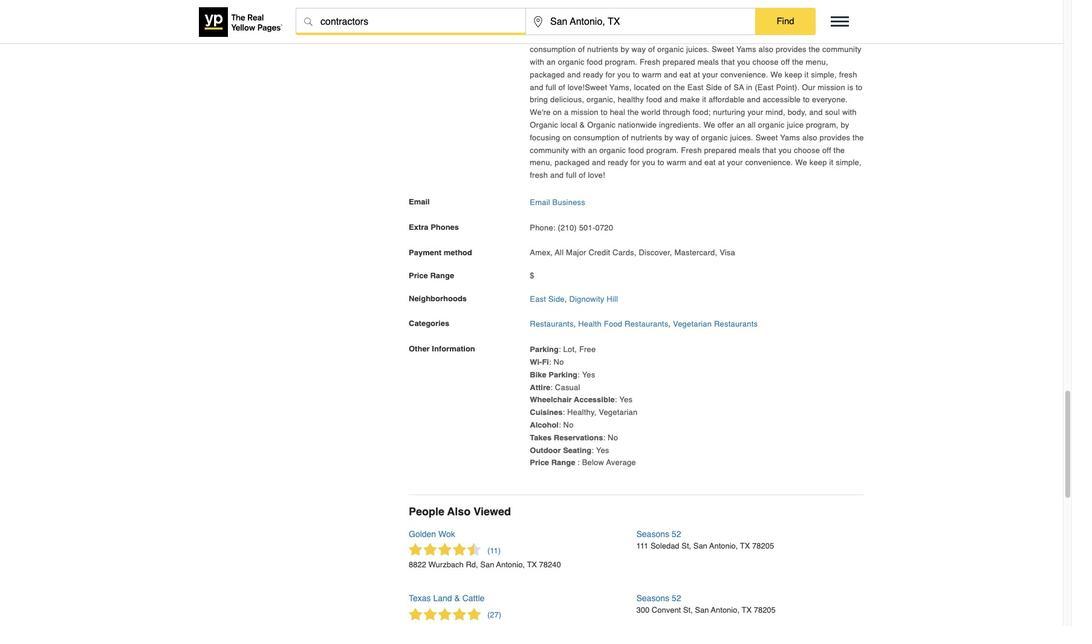 Task type: locate. For each thing, give the bounding box(es) containing it.
full left 'love!sweet'
[[546, 83, 557, 92]]

seasons up 300
[[637, 594, 670, 603]]

email up phone:
[[530, 198, 550, 207]]

delicious,
[[530, 7, 564, 16], [551, 95, 585, 104]]

located up the where? text box
[[579, 0, 606, 4]]

0 horizontal spatial ,
[[565, 294, 567, 303]]

1 vertical spatial meals
[[739, 146, 761, 155]]

alcohol
[[530, 420, 559, 430]]

0 vertical spatial bring
[[810, 0, 828, 4]]

full left love!
[[566, 171, 577, 180]]

2 vertical spatial : yes
[[592, 446, 610, 455]]

prepared
[[663, 57, 696, 67], [704, 146, 737, 155]]

takes
[[530, 433, 552, 442]]

2 vertical spatial &
[[455, 594, 460, 603]]

1 horizontal spatial email
[[530, 198, 550, 207]]

: yes
[[578, 370, 596, 379], [615, 395, 633, 404], [592, 446, 610, 455]]

1 vertical spatial east
[[688, 83, 704, 92]]

0 vertical spatial price
[[409, 271, 428, 280]]

st, right soledad
[[682, 542, 692, 551]]

52 inside seasons 52 300 convent st, san antonio, tx 78205
[[672, 594, 682, 603]]

world
[[607, 20, 627, 29], [642, 108, 661, 117]]

email up extra
[[409, 197, 430, 206]]

0 horizontal spatial fresh
[[530, 171, 548, 180]]

and
[[644, 7, 658, 16], [727, 7, 740, 16], [775, 20, 789, 29], [568, 70, 581, 79], [664, 70, 678, 79], [530, 83, 544, 92], [665, 95, 678, 104], [747, 95, 761, 104], [810, 108, 823, 117], [592, 158, 606, 167], [689, 158, 703, 167], [551, 171, 564, 180]]

0 vertical spatial : no
[[549, 358, 564, 367]]

san right soledad
[[694, 542, 708, 551]]

hill
[[607, 294, 618, 303]]

2 horizontal spatial ,
[[669, 320, 671, 329]]

accessible
[[743, 7, 781, 16], [763, 95, 801, 104]]

antonio, down "(11)"
[[497, 561, 525, 570]]

0 vertical spatial mind,
[[732, 20, 751, 29]]

mission
[[763, 0, 791, 4], [537, 20, 564, 29], [818, 83, 846, 92], [571, 108, 599, 117]]

parking
[[530, 345, 559, 354], [549, 370, 578, 379]]

1 vertical spatial accessible
[[763, 95, 801, 104]]

price down outdoor in the bottom of the page
[[530, 458, 549, 467]]

0 horizontal spatial way
[[632, 45, 646, 54]]

focusing
[[821, 32, 852, 41], [530, 133, 560, 142]]

packaged
[[530, 70, 565, 79], [555, 158, 590, 167]]

0 horizontal spatial for
[[606, 70, 615, 79]]

side
[[651, 0, 668, 4], [706, 83, 723, 92], [549, 294, 565, 303]]

everyone.
[[792, 7, 828, 16], [813, 95, 848, 104]]

1 horizontal spatial (east
[[755, 83, 774, 92]]

parking up fi
[[530, 345, 559, 354]]

1 vertical spatial 78205
[[754, 606, 776, 615]]

yams
[[737, 45, 757, 54], [781, 133, 801, 142]]

0 horizontal spatial juice
[[757, 32, 773, 41]]

tx for seasons 52 300 convent st, san antonio, tx 78205
[[742, 606, 752, 615]]

antonio, inside (11) 8822 wurzbach rd, san antonio, tx 78240
[[497, 561, 525, 570]]

78205 inside seasons 52 111 soledad st, san antonio, tx 78205
[[753, 542, 775, 551]]

email for email
[[409, 197, 430, 206]]

0 vertical spatial menu,
[[806, 57, 829, 67]]

east side , dignowity hill
[[530, 294, 618, 303]]

antonio, right soledad
[[710, 542, 738, 551]]

0 vertical spatial located
[[579, 0, 606, 4]]

attire
[[530, 383, 551, 392]]

tx inside seasons 52 111 soledad st, san antonio, tx 78205
[[740, 542, 750, 551]]

1 horizontal spatial juices.
[[731, 133, 754, 142]]

people
[[409, 505, 445, 518]]

in
[[692, 0, 698, 4], [747, 83, 753, 92]]

soul
[[791, 20, 806, 29], [825, 108, 840, 117]]

consumption up love!
[[574, 133, 620, 142]]

email business
[[530, 198, 586, 207]]

east
[[633, 0, 649, 4], [688, 83, 704, 92], [530, 294, 546, 303]]

0 vertical spatial east
[[633, 0, 649, 4]]

st, inside seasons 52 111 soledad st, san antonio, tx 78205
[[682, 542, 692, 551]]

consumption up 'love!sweet'
[[530, 45, 576, 54]]

provides
[[776, 45, 807, 54], [820, 133, 851, 142]]

1 vertical spatial parking
[[549, 370, 578, 379]]

located right 'love!sweet'
[[634, 83, 661, 92]]

range down "seating"
[[552, 458, 576, 467]]

1 vertical spatial eat
[[705, 158, 716, 167]]

san right convent
[[695, 606, 709, 615]]

0 horizontal spatial price
[[409, 271, 428, 280]]

0 vertical spatial vegetarian
[[673, 320, 712, 329]]

you
[[738, 57, 751, 67], [618, 70, 631, 79], [779, 146, 792, 155], [643, 158, 656, 167]]

300
[[637, 606, 650, 615]]

tx inside seasons 52 300 convent st, san antonio, tx 78205
[[742, 606, 752, 615]]

st, inside seasons 52 300 convent st, san antonio, tx 78205
[[684, 606, 693, 615]]

reservations
[[554, 433, 603, 442]]

1 horizontal spatial fresh
[[681, 146, 702, 155]]

0 vertical spatial antonio,
[[710, 542, 738, 551]]

1 horizontal spatial nutrients
[[631, 133, 663, 142]]

,
[[565, 294, 567, 303], [574, 320, 576, 329], [669, 320, 671, 329]]

san for seasons 52 111 soledad st, san antonio, tx 78205
[[694, 542, 708, 551]]

0 horizontal spatial all
[[555, 248, 564, 257]]

the real yellow pages logo image
[[199, 7, 284, 37]]

1 horizontal spatial way
[[676, 133, 690, 142]]

52 up convent
[[672, 594, 682, 603]]

52 up soledad
[[672, 529, 682, 539]]

0 horizontal spatial nutrients
[[588, 45, 619, 54]]

antonio, inside seasons 52 300 convent st, san antonio, tx 78205
[[711, 606, 740, 615]]

0 vertical spatial tx
[[740, 542, 750, 551]]

0 horizontal spatial provides
[[776, 45, 807, 54]]

st, right convent
[[684, 606, 693, 615]]

0 vertical spatial simple,
[[811, 70, 837, 79]]

0 horizontal spatial vegetarian
[[599, 408, 638, 417]]

make
[[660, 7, 680, 16], [681, 95, 700, 104]]

52
[[672, 529, 682, 539], [672, 594, 682, 603]]

78205 inside seasons 52 300 convent st, san antonio, tx 78205
[[754, 606, 776, 615]]

1 vertical spatial san
[[481, 561, 495, 570]]

2 vertical spatial sweet
[[756, 133, 778, 142]]

cards,
[[613, 248, 637, 257]]

0 vertical spatial nutrients
[[588, 45, 619, 54]]

: healthy,
[[563, 408, 597, 417]]

: below
[[578, 458, 604, 467]]

(11)
[[488, 546, 501, 555]]

52 inside seasons 52 111 soledad st, san antonio, tx 78205
[[672, 529, 682, 539]]

0 horizontal spatial off
[[781, 57, 790, 67]]

the
[[619, 0, 631, 4], [594, 20, 605, 29], [809, 45, 821, 54], [793, 57, 804, 67], [674, 83, 685, 92], [628, 108, 639, 117], [853, 133, 864, 142], [834, 146, 845, 155]]

1 horizontal spatial for
[[631, 158, 640, 167]]

0 vertical spatial meals
[[698, 57, 719, 67]]

0 horizontal spatial world
[[607, 20, 627, 29]]

0 vertical spatial make
[[660, 7, 680, 16]]

0 vertical spatial accessible
[[743, 7, 781, 16]]

seasons for seasons 52 111 soledad st, san antonio, tx 78205
[[637, 529, 670, 539]]

range down payment method
[[430, 271, 454, 280]]

seasons inside seasons 52 300 convent st, san antonio, tx 78205
[[637, 594, 670, 603]]

restaurants , health food restaurants , vegetarian restaurants
[[530, 320, 758, 329]]

antonio,
[[710, 542, 738, 551], [497, 561, 525, 570], [711, 606, 740, 615]]

parking up : casual
[[549, 370, 578, 379]]

land
[[433, 594, 452, 603]]

2 vertical spatial san
[[695, 606, 709, 615]]

average
[[607, 458, 636, 467]]

0 vertical spatial provides
[[776, 45, 807, 54]]

: no up the average on the bottom
[[603, 433, 618, 442]]

0 vertical spatial that
[[722, 57, 735, 67]]

categories
[[409, 319, 450, 328]]

1 seasons from the top
[[637, 529, 670, 539]]

0 vertical spatial body,
[[754, 20, 773, 29]]

seasons up 111
[[637, 529, 670, 539]]

ingredients.
[[629, 32, 671, 41], [659, 120, 702, 129]]

1 vertical spatial vegetarian
[[599, 408, 638, 417]]

point).
[[722, 0, 745, 4], [777, 83, 800, 92]]

0 vertical spatial (east
[[700, 0, 719, 4]]

$
[[530, 271, 535, 280]]

1 vertical spatial our
[[802, 83, 816, 92]]

1 horizontal spatial through
[[663, 108, 691, 117]]

st, for seasons 52 300 convent st, san antonio, tx 78205
[[684, 606, 693, 615]]

it
[[682, 7, 686, 16], [805, 70, 809, 79], [703, 95, 707, 104], [830, 158, 834, 167]]

(east
[[700, 0, 719, 4], [755, 83, 774, 92]]

1 vertical spatial that
[[763, 146, 777, 155]]

0 horizontal spatial is
[[793, 0, 799, 4]]

1 52 from the top
[[672, 529, 682, 539]]

tx
[[740, 542, 750, 551], [527, 561, 537, 570], [742, 606, 752, 615]]

0 vertical spatial is
[[793, 0, 799, 4]]

0 horizontal spatial restaurants
[[530, 320, 574, 329]]

0 vertical spatial juice
[[757, 32, 773, 41]]

1 horizontal spatial juice
[[787, 120, 804, 129]]

restaurants
[[530, 320, 574, 329], [625, 320, 669, 329], [714, 320, 758, 329]]

2 52 from the top
[[672, 594, 682, 603]]

menu, down find button
[[806, 57, 829, 67]]

2 seasons from the top
[[637, 594, 670, 603]]

1 vertical spatial full
[[566, 171, 577, 180]]

affordable
[[689, 7, 725, 16], [709, 95, 745, 104]]

1 restaurants from the left
[[530, 320, 574, 329]]

mastercard,
[[675, 248, 718, 257]]

1 horizontal spatial full
[[566, 171, 577, 180]]

nationwide
[[588, 32, 626, 41], [618, 120, 657, 129]]

sa
[[679, 0, 690, 4], [734, 83, 744, 92]]

find button
[[756, 8, 816, 34]]

1 horizontal spatial ready
[[608, 158, 628, 167]]

an
[[706, 32, 715, 41], [547, 57, 556, 67], [737, 120, 746, 129], [588, 146, 597, 155]]

for
[[606, 70, 615, 79], [631, 158, 640, 167]]

1 horizontal spatial mind,
[[766, 108, 786, 117]]

at
[[694, 70, 700, 79], [718, 158, 725, 167]]

organic
[[825, 20, 854, 29], [557, 32, 585, 41], [530, 120, 559, 129], [588, 120, 616, 129]]

, left health
[[574, 320, 576, 329]]

san inside seasons 52 300 convent st, san antonio, tx 78205
[[695, 606, 709, 615]]

0 vertical spatial 78205
[[753, 542, 775, 551]]

0 vertical spatial san
[[694, 542, 708, 551]]

antonio, inside seasons 52 111 soledad st, san antonio, tx 78205
[[710, 542, 738, 551]]

way
[[632, 45, 646, 54], [676, 133, 690, 142]]

2 vertical spatial tx
[[742, 606, 752, 615]]

major
[[566, 248, 587, 257]]

1 vertical spatial keep
[[810, 158, 827, 167]]

0 vertical spatial our
[[747, 0, 761, 4]]

78205
[[753, 542, 775, 551], [754, 606, 776, 615]]

: no up reservations
[[559, 420, 574, 430]]

2 vertical spatial : no
[[603, 433, 618, 442]]

healthy
[[598, 7, 624, 16], [618, 95, 644, 104]]

consumption
[[530, 45, 576, 54], [574, 133, 620, 142]]

1 horizontal spatial bring
[[810, 0, 828, 4]]

price down payment at top
[[409, 271, 428, 280]]

wi-
[[530, 358, 542, 367]]

, left vegetarian restaurants link
[[669, 320, 671, 329]]

with
[[808, 20, 823, 29], [530, 57, 545, 67], [843, 108, 857, 117], [572, 146, 586, 155]]

1 vertical spatial off
[[823, 146, 832, 155]]

menu, up email business link
[[530, 158, 553, 167]]

1 horizontal spatial keep
[[810, 158, 827, 167]]

local
[[530, 32, 547, 41], [561, 120, 578, 129]]

8822
[[409, 561, 426, 570]]

0 vertical spatial a
[[530, 20, 535, 29]]

rd,
[[466, 561, 478, 570]]

st, for seasons 52 111 soledad st, san antonio, tx 78205
[[682, 542, 692, 551]]

1 vertical spatial healthy
[[618, 95, 644, 104]]

warm
[[642, 70, 662, 79], [667, 158, 687, 167]]

antonio, right convent
[[711, 606, 740, 615]]

discover,
[[639, 248, 673, 257]]

0 horizontal spatial bring
[[530, 95, 548, 104]]

0 horizontal spatial east
[[530, 294, 546, 303]]

by
[[810, 32, 819, 41], [621, 45, 630, 54], [841, 120, 850, 129], [665, 133, 673, 142]]

, left dignowity
[[565, 294, 567, 303]]

seasons inside seasons 52 111 soledad st, san antonio, tx 78205
[[637, 529, 670, 539]]

price inside parking : lot, free wi-fi : no bike parking : yes attire : casual wheelchair accessible : yes cuisines : healthy, vegetarian alcohol : no takes reservations : no outdoor seating : yes price range : below average
[[530, 458, 549, 467]]

san inside seasons 52 111 soledad st, san antonio, tx 78205
[[694, 542, 708, 551]]

1 vertical spatial menu,
[[530, 158, 553, 167]]

full
[[546, 83, 557, 92], [566, 171, 577, 180]]

is
[[793, 0, 799, 4], [848, 83, 854, 92]]

52 for seasons 52 111 soledad st, san antonio, tx 78205
[[672, 529, 682, 539]]

tx inside (11) 8822 wurzbach rd, san antonio, tx 78240
[[527, 561, 537, 570]]

1 vertical spatial range
[[552, 458, 576, 467]]

accessible
[[574, 395, 615, 404]]

1 horizontal spatial make
[[681, 95, 700, 104]]

0 vertical spatial seasons
[[637, 529, 670, 539]]

san right rd,
[[481, 561, 495, 570]]

2 horizontal spatial side
[[706, 83, 723, 92]]

: no down : lot, on the right bottom of page
[[549, 358, 564, 367]]

1 horizontal spatial located
[[634, 83, 661, 92]]

1 horizontal spatial community
[[823, 45, 862, 54]]

located
[[579, 0, 606, 4], [634, 83, 661, 92]]

0720
[[596, 223, 614, 232]]

2 vertical spatial east
[[530, 294, 546, 303]]

range
[[430, 271, 454, 280], [552, 458, 576, 467]]

1 horizontal spatial we're
[[830, 7, 851, 16]]

1 vertical spatial through
[[663, 108, 691, 117]]

bring
[[810, 0, 828, 4], [530, 95, 548, 104]]

1 vertical spatial heal
[[610, 108, 626, 117]]

0 horizontal spatial mind,
[[732, 20, 751, 29]]



Task type: describe. For each thing, give the bounding box(es) containing it.
52 for seasons 52 300 convent st, san antonio, tx 78205
[[672, 594, 682, 603]]

free
[[580, 345, 596, 354]]

0 vertical spatial consumption
[[530, 45, 576, 54]]

1 vertical spatial for
[[631, 158, 640, 167]]

1 horizontal spatial side
[[651, 0, 668, 4]]

0 vertical spatial delicious,
[[530, 7, 564, 16]]

0 vertical spatial yams
[[737, 45, 757, 54]]

0 vertical spatial for
[[606, 70, 615, 79]]

1 vertical spatial yams
[[781, 133, 801, 142]]

: lot,
[[559, 345, 577, 354]]

78205 for seasons 52 300 convent st, san antonio, tx 78205
[[754, 606, 776, 615]]

0 horizontal spatial we're
[[530, 108, 551, 117]]

health
[[579, 320, 602, 329]]

business
[[553, 198, 586, 207]]

1 vertical spatial simple,
[[836, 158, 862, 167]]

phone: (210) 501-0720
[[530, 223, 614, 232]]

(210)
[[558, 223, 577, 232]]

email business link
[[530, 198, 586, 207]]

0 horizontal spatial at
[[694, 70, 700, 79]]

1 vertical spatial body,
[[788, 108, 807, 117]]

sweet yams, located on the east side of sa in (east point). our mission is to bring delicious, organic, healthy food and make it affordable and accessible to everyone. we're on a mission to heal the world through food; nurturing your mind, body, and soul with organic local & organic nationwide ingredients. we offer an all organic juice program, by focusing on consumption of nutrients by way of organic juices. sweet yams also provides the community with an organic food program. fresh prepared meals that you choose off the menu, packaged and ready for you to warm and eat at your convenience. we keep it simple, fresh and full of love!sweet yams, located on the east side of sa in (east point). our mission is to bring delicious, organic, healthy food and make it affordable and accessible to everyone. we're on a mission to heal the world through food; nurturing your mind, body, and soul with organic local & organic nationwide ingredients. we offer an all organic juice program, by focusing on consumption of nutrients by way of organic juices. sweet yams also provides the community with an organic food program. fresh prepared meals that you choose off the menu, packaged and ready for you to warm and eat at your convenience. we keep it simple, fresh and full of love!
[[530, 0, 864, 180]]

0 vertical spatial affordable
[[689, 7, 725, 16]]

vegetarian restaurants link
[[673, 320, 758, 329]]

seating
[[563, 446, 592, 455]]

people also viewed
[[409, 505, 511, 518]]

antonio, for seasons 52 300 convent st, san antonio, tx 78205
[[711, 606, 740, 615]]

2 restaurants from the left
[[625, 320, 669, 329]]

cuisines
[[530, 408, 563, 417]]

0 vertical spatial program.
[[605, 57, 638, 67]]

1 vertical spatial focusing
[[530, 133, 560, 142]]

0 horizontal spatial choose
[[753, 57, 779, 67]]

0 horizontal spatial local
[[530, 32, 547, 41]]

extra
[[409, 222, 429, 232]]

find
[[777, 16, 795, 26]]

1 vertical spatial delicious,
[[551, 95, 585, 104]]

0 horizontal spatial (east
[[700, 0, 719, 4]]

0 vertical spatial sa
[[679, 0, 690, 4]]

1 horizontal spatial focusing
[[821, 32, 852, 41]]

visa
[[720, 248, 736, 257]]

1 vertical spatial organic,
[[587, 95, 616, 104]]

1 horizontal spatial vegetarian
[[673, 320, 712, 329]]

1 horizontal spatial yams,
[[610, 83, 632, 92]]

credit
[[589, 248, 611, 257]]

outdoor
[[530, 446, 561, 455]]

email for email business
[[530, 198, 550, 207]]

1 horizontal spatial warm
[[667, 158, 687, 167]]

seasons for seasons 52 300 convent st, san antonio, tx 78205
[[637, 594, 670, 603]]

0 horizontal spatial food;
[[659, 20, 677, 29]]

other information
[[409, 344, 475, 353]]

0 horizontal spatial ready
[[583, 70, 604, 79]]

1 vertical spatial : no
[[559, 420, 574, 430]]

(27)
[[488, 611, 502, 620]]

viewed
[[474, 505, 511, 518]]

0 vertical spatial eat
[[680, 70, 691, 79]]

wurzbach
[[429, 561, 464, 570]]

east side link
[[530, 294, 565, 303]]

tx for seasons 52 111 soledad st, san antonio, tx 78205
[[740, 542, 750, 551]]

2 horizontal spatial east
[[688, 83, 704, 92]]

1 vertical spatial in
[[747, 83, 753, 92]]

0 vertical spatial ingredients.
[[629, 32, 671, 41]]

0 vertical spatial warm
[[642, 70, 662, 79]]

1 vertical spatial at
[[718, 158, 725, 167]]

1 horizontal spatial provides
[[820, 133, 851, 142]]

: casual
[[551, 383, 581, 392]]

1 horizontal spatial soul
[[825, 108, 840, 117]]

& inside texas land & cattle (27)
[[455, 594, 460, 603]]

1 vertical spatial mind,
[[766, 108, 786, 117]]

fi
[[542, 358, 549, 367]]

2 horizontal spatial all
[[748, 120, 756, 129]]

wheelchair
[[530, 395, 572, 404]]

78240
[[539, 561, 561, 570]]

3 restaurants from the left
[[714, 320, 758, 329]]

0 vertical spatial keep
[[785, 70, 803, 79]]

parking : lot, free wi-fi : no bike parking : yes attire : casual wheelchair accessible : yes cuisines : healthy, vegetarian alcohol : no takes reservations : no outdoor seating : yes price range : below average
[[530, 345, 638, 467]]

1 horizontal spatial point).
[[777, 83, 800, 92]]

1 vertical spatial local
[[561, 120, 578, 129]]

0 horizontal spatial sweet
[[530, 0, 553, 4]]

golden wok
[[409, 529, 455, 539]]

wok
[[439, 529, 455, 539]]

111
[[637, 542, 649, 551]]

0 horizontal spatial heal
[[576, 20, 591, 29]]

seasons 52 111 soledad st, san antonio, tx 78205
[[637, 529, 775, 551]]

0 vertical spatial convenience.
[[721, 70, 769, 79]]

texas land & cattle (27)
[[409, 594, 502, 620]]

golden
[[409, 529, 436, 539]]

(11) 8822 wurzbach rd, san antonio, tx 78240
[[409, 546, 561, 570]]

0 vertical spatial fresh
[[640, 57, 661, 67]]

1 vertical spatial sa
[[734, 83, 744, 92]]

1 horizontal spatial world
[[642, 108, 661, 117]]

neighborhoods
[[409, 294, 467, 303]]

1 vertical spatial consumption
[[574, 133, 620, 142]]

0 vertical spatial program,
[[776, 32, 808, 41]]

0 vertical spatial way
[[632, 45, 646, 54]]

payment
[[409, 248, 442, 257]]

0 horizontal spatial through
[[629, 20, 656, 29]]

0 vertical spatial also
[[759, 45, 774, 54]]

extra phones
[[409, 222, 459, 232]]

1 horizontal spatial food;
[[693, 108, 711, 117]]

2 vertical spatial all
[[555, 248, 564, 257]]

dignowity hill link
[[570, 294, 618, 303]]

range inside parking : lot, free wi-fi : no bike parking : yes attire : casual wheelchair accessible : yes cuisines : healthy, vegetarian alcohol : no takes reservations : no outdoor seating : yes price range : below average
[[552, 458, 576, 467]]

texas
[[409, 594, 431, 603]]

price range
[[409, 271, 454, 280]]

love!
[[588, 171, 606, 180]]

food
[[604, 320, 623, 329]]

0 horizontal spatial nurturing
[[679, 20, 711, 29]]

convent
[[652, 606, 681, 615]]

other
[[409, 344, 430, 353]]

0 horizontal spatial full
[[546, 83, 557, 92]]

information
[[432, 344, 475, 353]]

78205 for seasons 52 111 soledad st, san antonio, tx 78205
[[753, 542, 775, 551]]

0 horizontal spatial offer
[[687, 32, 704, 41]]

love!sweet
[[568, 83, 608, 92]]

Find a business text field
[[296, 8, 526, 35]]

1 vertical spatial nationwide
[[618, 120, 657, 129]]

0 horizontal spatial make
[[660, 7, 680, 16]]

payment method
[[409, 248, 472, 257]]

phones
[[431, 222, 459, 232]]

1 horizontal spatial all
[[717, 32, 725, 41]]

1 horizontal spatial that
[[763, 146, 777, 155]]

1 vertical spatial side
[[706, 83, 723, 92]]

1 vertical spatial packaged
[[555, 158, 590, 167]]

1 vertical spatial offer
[[718, 120, 734, 129]]

san for seasons 52 300 convent st, san antonio, tx 78205
[[695, 606, 709, 615]]

0 vertical spatial community
[[823, 45, 862, 54]]

also
[[448, 505, 471, 518]]

1 vertical spatial affordable
[[709, 95, 745, 104]]

1 horizontal spatial a
[[565, 108, 569, 117]]

antonio, for seasons 52 111 soledad st, san antonio, tx 78205
[[710, 542, 738, 551]]

vegetarian inside parking : lot, free wi-fi : no bike parking : yes attire : casual wheelchair accessible : yes cuisines : healthy, vegetarian alcohol : no takes reservations : no outdoor seating : yes price range : below average
[[599, 408, 638, 417]]

amex, all major credit cards, discover, mastercard, visa
[[530, 248, 736, 257]]

0 vertical spatial prepared
[[663, 57, 696, 67]]

phone:
[[530, 223, 556, 232]]

1 horizontal spatial menu,
[[806, 57, 829, 67]]

seasons 52 300 convent st, san antonio, tx 78205
[[637, 594, 776, 615]]

restaurants link
[[530, 320, 574, 329]]

bike
[[530, 370, 547, 379]]

1 vertical spatial : yes
[[615, 395, 633, 404]]

0 vertical spatial healthy
[[598, 7, 624, 16]]

1 vertical spatial convenience.
[[746, 158, 793, 167]]

1 vertical spatial ingredients.
[[659, 120, 702, 129]]

san inside (11) 8822 wurzbach rd, san antonio, tx 78240
[[481, 561, 495, 570]]

1 vertical spatial is
[[848, 83, 854, 92]]

amex,
[[530, 248, 553, 257]]

0 vertical spatial packaged
[[530, 70, 565, 79]]

0 horizontal spatial yams,
[[555, 0, 577, 4]]

cattle
[[463, 594, 485, 603]]

1 horizontal spatial program.
[[647, 146, 679, 155]]

soledad
[[651, 542, 680, 551]]

0 horizontal spatial that
[[722, 57, 735, 67]]

1 horizontal spatial &
[[549, 32, 555, 41]]

method
[[444, 248, 472, 257]]

0 vertical spatial : yes
[[578, 370, 596, 379]]

0 vertical spatial soul
[[791, 20, 806, 29]]

1 vertical spatial nurturing
[[713, 108, 746, 117]]

dignowity
[[570, 294, 605, 303]]

Where? text field
[[526, 8, 756, 35]]

0 vertical spatial off
[[781, 57, 790, 67]]

501-
[[579, 223, 596, 232]]

health food restaurants link
[[579, 320, 669, 329]]

0 horizontal spatial meals
[[698, 57, 719, 67]]



Task type: vqa. For each thing, say whether or not it's contained in the screenshot.


